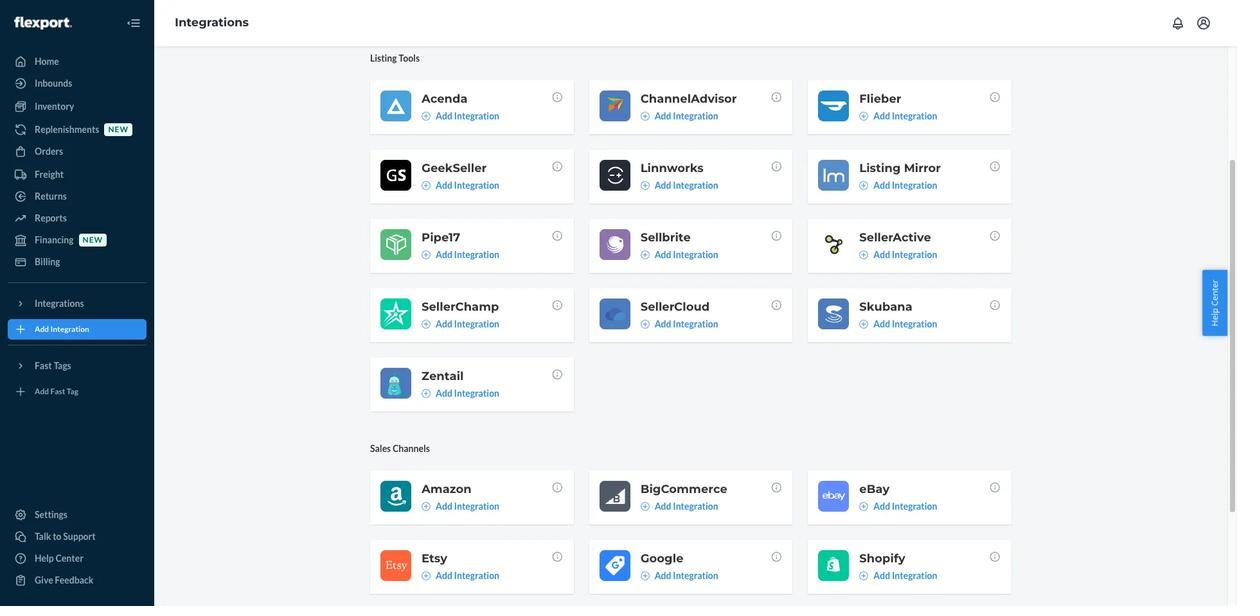 Task type: describe. For each thing, give the bounding box(es) containing it.
add for shopify
[[874, 571, 890, 582]]

add integration link for etsy
[[422, 570, 500, 583]]

give
[[35, 575, 53, 586]]

listing tools
[[370, 53, 420, 64]]

add integration for amazon
[[436, 501, 500, 512]]

reports
[[35, 213, 67, 224]]

support
[[63, 532, 96, 543]]

add integration link for sellerchamp
[[422, 318, 500, 331]]

help inside button
[[1209, 309, 1221, 327]]

add for acenda
[[436, 110, 452, 121]]

add integration down integrations 'dropdown button'
[[35, 325, 89, 335]]

fast tags button
[[8, 356, 147, 377]]

help center inside help center button
[[1209, 280, 1221, 327]]

add integration link for bigcommerce
[[641, 501, 719, 514]]

add integration link down integrations 'dropdown button'
[[8, 319, 147, 340]]

center inside button
[[1209, 280, 1221, 306]]

amazon
[[422, 483, 472, 497]]

talk to support
[[35, 532, 96, 543]]

plus circle image for ebay
[[860, 503, 869, 512]]

home
[[35, 56, 59, 67]]

integration for amazon
[[454, 501, 500, 512]]

plus circle image for sellercloud
[[641, 320, 650, 329]]

integration for acenda
[[454, 110, 500, 121]]

tools
[[399, 53, 420, 64]]

tags
[[54, 361, 71, 372]]

plus circle image for flieber
[[860, 112, 869, 121]]

billing link
[[8, 252, 147, 273]]

add for zentail
[[436, 388, 452, 399]]

acenda
[[422, 92, 468, 106]]

add integration for skubana
[[874, 319, 938, 330]]

add for bigcommerce
[[655, 501, 671, 512]]

give feedback
[[35, 575, 93, 586]]

sellerchamp
[[422, 300, 499, 314]]

new for replenishments
[[108, 125, 129, 135]]

0 horizontal spatial help
[[35, 553, 54, 564]]

integration for ebay
[[892, 501, 938, 512]]

returns link
[[8, 186, 147, 207]]

help center link
[[8, 549, 147, 570]]

add integration for sellerchamp
[[436, 319, 500, 330]]

integration for zentail
[[454, 388, 500, 399]]

billing
[[35, 256, 60, 267]]

channels
[[393, 443, 430, 454]]

plus circle image for skubana
[[860, 320, 869, 329]]

integration for geekseller
[[454, 180, 500, 191]]

add for listing mirror
[[874, 180, 890, 191]]

integration for bigcommerce
[[673, 501, 719, 512]]

plus circle image for amazon
[[422, 503, 431, 512]]

add integration for zentail
[[436, 388, 500, 399]]

add integration for google
[[655, 571, 719, 582]]

home link
[[8, 51, 147, 72]]

integration for linnworks
[[673, 180, 719, 191]]

inbounds
[[35, 78, 72, 89]]

channeladvisor
[[641, 92, 737, 106]]

plus circle image for etsy
[[422, 572, 431, 581]]

add integration link for acenda
[[422, 110, 500, 123]]

flieber
[[860, 92, 902, 106]]

add for etsy
[[436, 571, 452, 582]]

fast tags
[[35, 361, 71, 372]]

add integration link for selleractive
[[860, 249, 938, 262]]

pipe17
[[422, 231, 460, 245]]

add integration link for geekseller
[[422, 179, 500, 192]]

add integration for ebay
[[874, 501, 938, 512]]

sales
[[370, 443, 391, 454]]

tag
[[67, 387, 78, 397]]

sellercloud
[[641, 300, 710, 314]]

integration for selleractive
[[892, 249, 938, 260]]

add integration link for listing mirror
[[860, 179, 938, 192]]

1 vertical spatial fast
[[50, 387, 65, 397]]

1 horizontal spatial integrations
[[175, 16, 249, 30]]

add fast tag
[[35, 387, 78, 397]]

add for google
[[655, 571, 671, 582]]

add up fast tags
[[35, 325, 49, 335]]

add for flieber
[[874, 110, 890, 121]]

listing for listing mirror
[[860, 161, 901, 175]]

add integration link for pipe17
[[422, 249, 500, 262]]

plus circle image for listing mirror
[[860, 181, 869, 190]]

integration for shopify
[[892, 571, 938, 582]]

integrations link
[[175, 16, 249, 30]]

add integration for bigcommerce
[[655, 501, 719, 512]]

plus circle image for shopify
[[860, 572, 869, 581]]

add integration for shopify
[[874, 571, 938, 582]]

add for amazon
[[436, 501, 452, 512]]

plus circle image for sellerchamp
[[422, 320, 431, 329]]

add integration link for shopify
[[860, 570, 938, 583]]

add integration for flieber
[[874, 110, 938, 121]]

add for ebay
[[874, 501, 890, 512]]

add for pipe17
[[436, 249, 452, 260]]

integrations button
[[8, 294, 147, 314]]

skubana
[[860, 300, 913, 314]]

add integration link for flieber
[[860, 110, 938, 123]]

add integration link for google
[[641, 570, 719, 583]]

plus circle image for acenda
[[422, 112, 431, 121]]

inventory
[[35, 101, 74, 112]]

orders link
[[8, 141, 147, 162]]

add integration link for ebay
[[860, 501, 938, 514]]

bigcommerce
[[641, 483, 728, 497]]

integration for sellerchamp
[[454, 319, 500, 330]]

add integration link for linnworks
[[641, 179, 719, 192]]



Task type: locate. For each thing, give the bounding box(es) containing it.
0 horizontal spatial integrations
[[35, 298, 84, 309]]

add for geekseller
[[436, 180, 452, 191]]

ebay
[[860, 483, 890, 497]]

0 vertical spatial integrations
[[175, 16, 249, 30]]

add integration link down amazon at bottom left
[[422, 501, 500, 514]]

freight
[[35, 169, 64, 180]]

add integration link down the selleractive
[[860, 249, 938, 262]]

add integration for acenda
[[436, 110, 500, 121]]

plus circle image down pipe17
[[422, 251, 431, 260]]

flexport logo image
[[14, 17, 72, 29]]

linnworks
[[641, 161, 704, 175]]

plus circle image for google
[[641, 572, 650, 581]]

add integration link for sellbrite
[[641, 249, 719, 262]]

fast left the tags
[[35, 361, 52, 372]]

add integration down "google"
[[655, 571, 719, 582]]

add integration down linnworks
[[655, 180, 719, 191]]

plus circle image down listing mirror
[[860, 181, 869, 190]]

plus circle image for geekseller
[[422, 181, 431, 190]]

sales channels
[[370, 443, 430, 454]]

add integration link down acenda
[[422, 110, 500, 123]]

add integration down the flieber
[[874, 110, 938, 121]]

fast
[[35, 361, 52, 372], [50, 387, 65, 397]]

new
[[108, 125, 129, 135], [83, 236, 103, 245]]

plus circle image down "google"
[[641, 572, 650, 581]]

integration for flieber
[[892, 110, 938, 121]]

freight link
[[8, 165, 147, 185]]

integration for pipe17
[[454, 249, 500, 260]]

add integration for linnworks
[[655, 180, 719, 191]]

add down bigcommerce
[[655, 501, 671, 512]]

add integration for pipe17
[[436, 249, 500, 260]]

give feedback button
[[8, 571, 147, 591]]

add for channeladvisor
[[655, 110, 671, 121]]

listing left tools
[[370, 53, 397, 64]]

plus circle image down etsy
[[422, 572, 431, 581]]

plus circle image down ebay
[[860, 503, 869, 512]]

add integration down the selleractive
[[874, 249, 938, 260]]

add for linnworks
[[655, 180, 671, 191]]

plus circle image for selleractive
[[860, 251, 869, 260]]

add fast tag link
[[8, 382, 147, 402]]

talk to support button
[[8, 527, 147, 548]]

add integration link for zentail
[[422, 388, 500, 400]]

add integration down sellercloud
[[655, 319, 719, 330]]

add integration link down ebay
[[860, 501, 938, 514]]

add integration link for sellercloud
[[641, 318, 719, 331]]

add down zentail
[[436, 388, 452, 399]]

add down listing mirror
[[874, 180, 890, 191]]

plus circle image
[[860, 112, 869, 121], [641, 181, 650, 190], [860, 181, 869, 190], [422, 251, 431, 260], [641, 251, 650, 260], [422, 320, 431, 329], [641, 320, 650, 329], [422, 503, 431, 512], [641, 503, 650, 512], [860, 503, 869, 512], [860, 572, 869, 581]]

add integration for etsy
[[436, 571, 500, 582]]

add down amazon at bottom left
[[436, 501, 452, 512]]

plus circle image down amazon at bottom left
[[422, 503, 431, 512]]

add integration for sellbrite
[[655, 249, 719, 260]]

add down acenda
[[436, 110, 452, 121]]

returns
[[35, 191, 67, 202]]

add integration link down the sellbrite
[[641, 249, 719, 262]]

add integration link down skubana at right
[[860, 318, 938, 331]]

center
[[1209, 280, 1221, 306], [56, 553, 84, 564]]

1 vertical spatial center
[[56, 553, 84, 564]]

help center inside help center link
[[35, 553, 84, 564]]

orders
[[35, 146, 63, 157]]

open account menu image
[[1196, 15, 1212, 31]]

settings
[[35, 510, 67, 521]]

add down fast tags
[[35, 387, 49, 397]]

plus circle image for zentail
[[422, 389, 431, 398]]

add integration link down "shopify"
[[860, 570, 938, 583]]

add down etsy
[[436, 571, 452, 582]]

integrations
[[175, 16, 249, 30], [35, 298, 84, 309]]

integration for skubana
[[892, 319, 938, 330]]

listing
[[370, 53, 397, 64], [860, 161, 901, 175]]

listing for listing tools
[[370, 53, 397, 64]]

add for sellerchamp
[[436, 319, 452, 330]]

plus circle image for linnworks
[[641, 181, 650, 190]]

feedback
[[55, 575, 93, 586]]

add integration down skubana at right
[[874, 319, 938, 330]]

talk
[[35, 532, 51, 543]]

plus circle image down "shopify"
[[860, 572, 869, 581]]

add integration link down the flieber
[[860, 110, 938, 123]]

add integration link down "google"
[[641, 570, 719, 583]]

financing
[[35, 235, 74, 246]]

add integration
[[436, 110, 500, 121], [655, 110, 719, 121], [874, 110, 938, 121], [436, 180, 500, 191], [655, 180, 719, 191], [874, 180, 938, 191], [436, 249, 500, 260], [655, 249, 719, 260], [874, 249, 938, 260], [436, 319, 500, 330], [655, 319, 719, 330], [874, 319, 938, 330], [35, 325, 89, 335], [436, 388, 500, 399], [436, 501, 500, 512], [655, 501, 719, 512], [874, 501, 938, 512], [436, 571, 500, 582], [655, 571, 719, 582], [874, 571, 938, 582]]

0 vertical spatial listing
[[370, 53, 397, 64]]

0 vertical spatial help center
[[1209, 280, 1221, 327]]

help center button
[[1203, 270, 1228, 336]]

add
[[436, 110, 452, 121], [655, 110, 671, 121], [874, 110, 890, 121], [436, 180, 452, 191], [655, 180, 671, 191], [874, 180, 890, 191], [436, 249, 452, 260], [655, 249, 671, 260], [874, 249, 890, 260], [436, 319, 452, 330], [655, 319, 671, 330], [874, 319, 890, 330], [35, 325, 49, 335], [35, 387, 49, 397], [436, 388, 452, 399], [436, 501, 452, 512], [655, 501, 671, 512], [874, 501, 890, 512], [436, 571, 452, 582], [655, 571, 671, 582], [874, 571, 890, 582]]

inbounds link
[[8, 73, 147, 94]]

add integration link down sellerchamp
[[422, 318, 500, 331]]

add integration link down channeladvisor on the top of page
[[641, 110, 719, 123]]

add down "google"
[[655, 571, 671, 582]]

plus circle image down sellerchamp
[[422, 320, 431, 329]]

add integration for geekseller
[[436, 180, 500, 191]]

integration
[[454, 110, 500, 121], [673, 110, 719, 121], [892, 110, 938, 121], [454, 180, 500, 191], [673, 180, 719, 191], [892, 180, 938, 191], [454, 249, 500, 260], [673, 249, 719, 260], [892, 249, 938, 260], [454, 319, 500, 330], [673, 319, 719, 330], [892, 319, 938, 330], [50, 325, 89, 335], [454, 388, 500, 399], [454, 501, 500, 512], [673, 501, 719, 512], [892, 501, 938, 512], [454, 571, 500, 582], [673, 571, 719, 582], [892, 571, 938, 582]]

plus circle image
[[422, 112, 431, 121], [641, 112, 650, 121], [422, 181, 431, 190], [860, 251, 869, 260], [860, 320, 869, 329], [422, 389, 431, 398], [422, 572, 431, 581], [641, 572, 650, 581]]

add integration down sellerchamp
[[436, 319, 500, 330]]

plus circle image for pipe17
[[422, 251, 431, 260]]

plus circle image down skubana at right
[[860, 320, 869, 329]]

add integration link down linnworks
[[641, 179, 719, 192]]

add down sellerchamp
[[436, 319, 452, 330]]

new for financing
[[83, 236, 103, 245]]

0 vertical spatial help
[[1209, 309, 1221, 327]]

add integration down pipe17
[[436, 249, 500, 260]]

1 vertical spatial listing
[[860, 161, 901, 175]]

add integration link down zentail
[[422, 388, 500, 400]]

1 vertical spatial help center
[[35, 553, 84, 564]]

add down skubana at right
[[874, 319, 890, 330]]

integration for sellbrite
[[673, 249, 719, 260]]

plus circle image down linnworks
[[641, 181, 650, 190]]

add integration link
[[422, 110, 500, 123], [641, 110, 719, 123], [860, 110, 938, 123], [422, 179, 500, 192], [641, 179, 719, 192], [860, 179, 938, 192], [422, 249, 500, 262], [641, 249, 719, 262], [860, 249, 938, 262], [422, 318, 500, 331], [641, 318, 719, 331], [860, 318, 938, 331], [8, 319, 147, 340], [422, 388, 500, 400], [422, 501, 500, 514], [641, 501, 719, 514], [860, 501, 938, 514], [422, 570, 500, 583], [641, 570, 719, 583], [860, 570, 938, 583]]

add integration link down listing mirror
[[860, 179, 938, 192]]

0 horizontal spatial center
[[56, 553, 84, 564]]

1 vertical spatial integrations
[[35, 298, 84, 309]]

1 horizontal spatial center
[[1209, 280, 1221, 306]]

add integration down amazon at bottom left
[[436, 501, 500, 512]]

1 vertical spatial new
[[83, 236, 103, 245]]

plus circle image down acenda
[[422, 112, 431, 121]]

new down reports link
[[83, 236, 103, 245]]

listing left mirror
[[860, 161, 901, 175]]

0 vertical spatial fast
[[35, 361, 52, 372]]

google
[[641, 552, 684, 566]]

settings link
[[8, 505, 147, 526]]

add integration for listing mirror
[[874, 180, 938, 191]]

add integration down zentail
[[436, 388, 500, 399]]

add integration link down geekseller
[[422, 179, 500, 192]]

0 horizontal spatial listing
[[370, 53, 397, 64]]

inventory link
[[8, 96, 147, 117]]

plus circle image for channeladvisor
[[641, 112, 650, 121]]

add integration down bigcommerce
[[655, 501, 719, 512]]

1 horizontal spatial help
[[1209, 309, 1221, 327]]

integration for channeladvisor
[[673, 110, 719, 121]]

add down linnworks
[[655, 180, 671, 191]]

etsy
[[422, 552, 447, 566]]

1 horizontal spatial help center
[[1209, 280, 1221, 327]]

help center
[[1209, 280, 1221, 327], [35, 553, 84, 564]]

1 horizontal spatial new
[[108, 125, 129, 135]]

new up orders link
[[108, 125, 129, 135]]

1 horizontal spatial listing
[[860, 161, 901, 175]]

add for sellbrite
[[655, 249, 671, 260]]

add integration link down sellercloud
[[641, 318, 719, 331]]

add integration down listing mirror
[[874, 180, 938, 191]]

plus circle image down the selleractive
[[860, 251, 869, 260]]

add integration link down bigcommerce
[[641, 501, 719, 514]]

add integration down the sellbrite
[[655, 249, 719, 260]]

add integration down channeladvisor on the top of page
[[655, 110, 719, 121]]

add down geekseller
[[436, 180, 452, 191]]

selleractive
[[860, 231, 931, 245]]

integration for sellercloud
[[673, 319, 719, 330]]

add integration for selleractive
[[874, 249, 938, 260]]

zentail
[[422, 370, 464, 384]]

add for sellercloud
[[655, 319, 671, 330]]

plus circle image down sellercloud
[[641, 320, 650, 329]]

0 vertical spatial new
[[108, 125, 129, 135]]

close navigation image
[[126, 15, 141, 31]]

add integration link down etsy
[[422, 570, 500, 583]]

add integration link for amazon
[[422, 501, 500, 514]]

plus circle image down zentail
[[422, 389, 431, 398]]

integrations inside 'dropdown button'
[[35, 298, 84, 309]]

0 horizontal spatial new
[[83, 236, 103, 245]]

help
[[1209, 309, 1221, 327], [35, 553, 54, 564]]

add down the selleractive
[[874, 249, 890, 260]]

add down the sellbrite
[[655, 249, 671, 260]]

mirror
[[904, 161, 941, 175]]

add down ebay
[[874, 501, 890, 512]]

0 horizontal spatial help center
[[35, 553, 84, 564]]

plus circle image down the sellbrite
[[641, 251, 650, 260]]

sellbrite
[[641, 231, 691, 245]]

add integration for sellercloud
[[655, 319, 719, 330]]

plus circle image for sellbrite
[[641, 251, 650, 260]]

add down channeladvisor on the top of page
[[655, 110, 671, 121]]

add integration down geekseller
[[436, 180, 500, 191]]

plus circle image down geekseller
[[422, 181, 431, 190]]

add down the flieber
[[874, 110, 890, 121]]

add down pipe17
[[436, 249, 452, 260]]

0 vertical spatial center
[[1209, 280, 1221, 306]]

add for skubana
[[874, 319, 890, 330]]

add integration down etsy
[[436, 571, 500, 582]]

add integration for channeladvisor
[[655, 110, 719, 121]]

fast left tag
[[50, 387, 65, 397]]

replenishments
[[35, 124, 99, 135]]

integration for google
[[673, 571, 719, 582]]

plus circle image down the flieber
[[860, 112, 869, 121]]

add integration link for channeladvisor
[[641, 110, 719, 123]]

listing mirror
[[860, 161, 941, 175]]

integration for listing mirror
[[892, 180, 938, 191]]

open notifications image
[[1171, 15, 1186, 31]]

add integration down ebay
[[874, 501, 938, 512]]

add integration down "shopify"
[[874, 571, 938, 582]]

integration for etsy
[[454, 571, 500, 582]]

shopify
[[860, 552, 906, 566]]

add down sellercloud
[[655, 319, 671, 330]]

plus circle image for bigcommerce
[[641, 503, 650, 512]]

to
[[53, 532, 61, 543]]

1 vertical spatial help
[[35, 553, 54, 564]]

add down "shopify"
[[874, 571, 890, 582]]

geekseller
[[422, 161, 487, 175]]

plus circle image down channeladvisor on the top of page
[[641, 112, 650, 121]]

plus circle image down bigcommerce
[[641, 503, 650, 512]]

add for selleractive
[[874, 249, 890, 260]]

fast inside dropdown button
[[35, 361, 52, 372]]

add integration down acenda
[[436, 110, 500, 121]]

reports link
[[8, 208, 147, 229]]

add integration link down pipe17
[[422, 249, 500, 262]]

add integration link for skubana
[[860, 318, 938, 331]]



Task type: vqa. For each thing, say whether or not it's contained in the screenshot.
(lbs)
no



